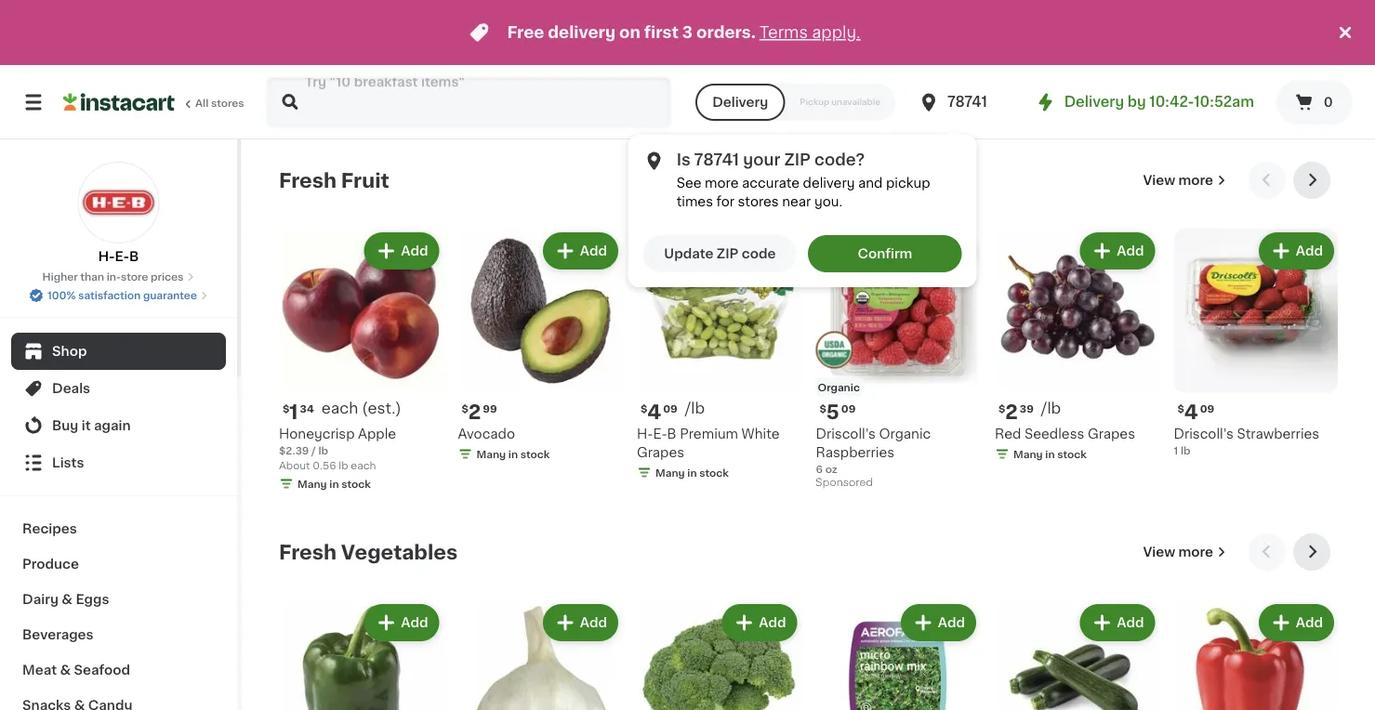 Task type: locate. For each thing, give the bounding box(es) containing it.
more for fresh fruit
[[1179, 174, 1214, 187]]

/lb up premium
[[685, 401, 705, 416]]

0 vertical spatial h-
[[98, 250, 115, 263]]

3 $ from the left
[[641, 404, 648, 414]]

1 vertical spatial delivery
[[803, 177, 855, 190]]

strawberries
[[1238, 427, 1320, 440]]

many in stock down avocado
[[477, 449, 550, 460]]

grapes down $2.39 per pound element
[[1088, 427, 1136, 440]]

in down h-e-b premium white grapes
[[688, 468, 697, 478]]

$2.39
[[279, 446, 309, 456]]

None search field
[[266, 76, 672, 128]]

$ up h-e-b premium white grapes
[[641, 404, 648, 414]]

by
[[1128, 95, 1147, 109]]

item carousel region
[[279, 162, 1339, 519], [279, 534, 1339, 711]]

e- left premium
[[654, 427, 668, 440]]

$ 4 09 up h-e-b premium white grapes
[[641, 403, 678, 422]]

/lb inside $2.39 per pound element
[[1042, 401, 1062, 416]]

apple
[[358, 427, 396, 440]]

zip inside popup button
[[717, 247, 739, 260]]

$ 4 09
[[641, 403, 678, 422], [1178, 403, 1215, 422]]

1 view more from the top
[[1144, 174, 1214, 187]]

2 driscoll's from the left
[[1174, 427, 1234, 440]]

item carousel region containing fresh vegetables
[[279, 534, 1339, 711]]

100% satisfaction guarantee button
[[29, 285, 208, 303]]

09 up the driscoll's strawberries 1 lb
[[1201, 404, 1215, 414]]

dairy & eggs link
[[11, 582, 226, 618]]

seafood
[[74, 664, 130, 677]]

h-
[[98, 250, 115, 263], [637, 427, 654, 440]]

1 vertical spatial view
[[1144, 546, 1176, 559]]

delivery up you.
[[803, 177, 855, 190]]

1 /lb from the left
[[685, 401, 705, 416]]

$ inside the $ 1 34
[[283, 404, 290, 414]]

is
[[677, 152, 691, 168]]

/lb
[[685, 401, 705, 416], [1042, 401, 1062, 416]]

each (est.)
[[322, 401, 402, 416]]

0 horizontal spatial driscoll's
[[816, 427, 876, 440]]

delivery for delivery by 10:42-10:52am
[[1065, 95, 1125, 109]]

$ up raspberries
[[820, 404, 827, 414]]

fresh vegetables
[[279, 543, 458, 562]]

1 vertical spatial fresh
[[279, 543, 337, 562]]

2 left 99
[[469, 403, 481, 422]]

product group
[[279, 229, 443, 495], [458, 229, 622, 466], [637, 229, 801, 484], [816, 229, 981, 494], [995, 229, 1160, 466], [1174, 229, 1339, 458], [279, 601, 443, 711], [458, 601, 622, 711], [637, 601, 801, 711], [816, 601, 981, 711], [995, 601, 1160, 711], [1174, 601, 1339, 711]]

0 horizontal spatial h-
[[98, 250, 115, 263]]

your
[[744, 152, 781, 168]]

avocado
[[458, 427, 515, 440]]

many
[[477, 449, 506, 460], [1014, 449, 1043, 460], [656, 468, 685, 478], [298, 479, 327, 489]]

0 vertical spatial item carousel region
[[279, 162, 1339, 519]]

in down seedless
[[1046, 449, 1055, 460]]

in for red seedless grapes
[[1046, 449, 1055, 460]]

1 horizontal spatial delivery
[[803, 177, 855, 190]]

0 vertical spatial stores
[[211, 98, 244, 108]]

1 inside the driscoll's strawberries 1 lb
[[1174, 446, 1179, 456]]

view more button
[[1136, 162, 1234, 199], [1136, 534, 1234, 571]]

service type group
[[696, 84, 896, 121]]

1 $ from the left
[[283, 404, 290, 414]]

1 horizontal spatial 2
[[1006, 403, 1019, 422]]

1 vertical spatial grapes
[[637, 446, 685, 459]]

1 vertical spatial view more
[[1144, 546, 1214, 559]]

item carousel region containing fresh fruit
[[279, 162, 1339, 519]]

you.
[[815, 195, 843, 208]]

is 78741 your zip code? dialog
[[629, 135, 977, 287]]

buy it again link
[[11, 407, 226, 445]]

for
[[717, 195, 735, 208]]

higher
[[42, 272, 78, 282]]

organic up $ 5 09
[[818, 382, 860, 393]]

1 vertical spatial 78741
[[695, 152, 740, 168]]

4
[[648, 403, 662, 422], [1185, 403, 1199, 422]]

0 horizontal spatial delivery
[[713, 96, 769, 109]]

0 vertical spatial zip
[[785, 152, 811, 168]]

lb inside the driscoll's strawberries 1 lb
[[1181, 446, 1191, 456]]

accurate
[[742, 177, 800, 190]]

honeycrisp
[[279, 427, 355, 440]]

$ 4 09 up the driscoll's strawberries 1 lb
[[1178, 403, 1215, 422]]

update
[[665, 247, 714, 260]]

0 horizontal spatial lb
[[319, 446, 328, 456]]

beverages
[[22, 629, 94, 642]]

&
[[62, 594, 73, 607], [60, 664, 71, 677]]

b up store
[[129, 250, 139, 263]]

1 4 from the left
[[648, 403, 662, 422]]

1 item carousel region from the top
[[279, 162, 1339, 519]]

1 horizontal spatial h-
[[637, 427, 654, 440]]

in
[[509, 449, 518, 460], [1046, 449, 1055, 460], [688, 468, 697, 478], [330, 479, 339, 489]]

0 vertical spatial fresh
[[279, 171, 337, 190]]

2 /lb from the left
[[1042, 401, 1062, 416]]

delivery left on
[[548, 25, 616, 40]]

$ inside $ 2 99
[[462, 404, 469, 414]]

0 vertical spatial delivery
[[548, 25, 616, 40]]

1 horizontal spatial zip
[[785, 152, 811, 168]]

1 vertical spatial e-
[[654, 427, 668, 440]]

driscoll's left strawberries
[[1174, 427, 1234, 440]]

1 vertical spatial stores
[[738, 195, 779, 208]]

0 vertical spatial b
[[129, 250, 139, 263]]

many for red seedless grapes
[[1014, 449, 1043, 460]]

many in stock for avocado
[[477, 449, 550, 460]]

0 horizontal spatial organic
[[818, 382, 860, 393]]

2 item carousel region from the top
[[279, 534, 1339, 711]]

stock
[[521, 449, 550, 460], [1058, 449, 1087, 460], [700, 468, 729, 478], [342, 479, 371, 489]]

recipes link
[[11, 512, 226, 547]]

1 horizontal spatial driscoll's
[[1174, 427, 1234, 440]]

$
[[283, 404, 290, 414], [462, 404, 469, 414], [641, 404, 648, 414], [820, 404, 827, 414], [999, 404, 1006, 414], [1178, 404, 1185, 414]]

0 vertical spatial organic
[[818, 382, 860, 393]]

in down avocado
[[509, 449, 518, 460]]

1 horizontal spatial 09
[[842, 404, 856, 414]]

1 vertical spatial zip
[[717, 247, 739, 260]]

0 vertical spatial 1
[[290, 403, 298, 422]]

0 horizontal spatial $ 4 09
[[641, 403, 678, 422]]

1 horizontal spatial $ 4 09
[[1178, 403, 1215, 422]]

$ left 99
[[462, 404, 469, 414]]

confirm button
[[809, 235, 962, 273]]

1 vertical spatial h-
[[637, 427, 654, 440]]

09 up h-e-b premium white grapes
[[664, 404, 678, 414]]

1 vertical spatial b
[[668, 427, 677, 440]]

delivery
[[548, 25, 616, 40], [803, 177, 855, 190]]

2 09 from the left
[[842, 404, 856, 414]]

e-
[[115, 250, 129, 263], [654, 427, 668, 440]]

h- up higher than in-store prices
[[98, 250, 115, 263]]

view more
[[1144, 174, 1214, 187], [1144, 546, 1214, 559]]

1 view more button from the top
[[1136, 162, 1234, 199]]

grapes down premium
[[637, 446, 685, 459]]

more
[[1179, 174, 1214, 187], [705, 177, 739, 190], [1179, 546, 1214, 559]]

stores inside is 78741 your zip code? see more accurate delivery and pickup times for stores near you.
[[738, 195, 779, 208]]

stock for red seedless grapes
[[1058, 449, 1087, 460]]

0 horizontal spatial stores
[[211, 98, 244, 108]]

stores right all
[[211, 98, 244, 108]]

many in stock down h-e-b premium white grapes
[[656, 468, 729, 478]]

zip up accurate
[[785, 152, 811, 168]]

1 vertical spatial 1
[[1174, 446, 1179, 456]]

1 vertical spatial item carousel region
[[279, 534, 1339, 711]]

1 horizontal spatial delivery
[[1065, 95, 1125, 109]]

b
[[129, 250, 139, 263], [668, 427, 677, 440]]

2 view more from the top
[[1144, 546, 1214, 559]]

h- left premium
[[637, 427, 654, 440]]

zip inside is 78741 your zip code? see more accurate delivery and pickup times for stores near you.
[[785, 152, 811, 168]]

guarantee
[[143, 291, 197, 301]]

zip left code
[[717, 247, 739, 260]]

fresh down the about
[[279, 543, 337, 562]]

many in stock
[[477, 449, 550, 460], [1014, 449, 1087, 460], [656, 468, 729, 478], [298, 479, 371, 489]]

each inside "honeycrisp apple $2.39 / lb about 0.56 lb each"
[[351, 460, 376, 471]]

09
[[664, 404, 678, 414], [842, 404, 856, 414], [1201, 404, 1215, 414]]

many down 0.56
[[298, 479, 327, 489]]

0 horizontal spatial 09
[[664, 404, 678, 414]]

/lb for 4
[[685, 401, 705, 416]]

each
[[322, 401, 358, 416], [351, 460, 376, 471]]

pickup
[[887, 177, 931, 190]]

1 horizontal spatial stores
[[738, 195, 779, 208]]

view for fresh fruit
[[1144, 174, 1176, 187]]

view more button for fresh fruit
[[1136, 162, 1234, 199]]

39
[[1020, 404, 1034, 414]]

0 horizontal spatial delivery
[[548, 25, 616, 40]]

1 driscoll's from the left
[[816, 427, 876, 440]]

1 vertical spatial view more button
[[1136, 534, 1234, 571]]

0 vertical spatial view more button
[[1136, 162, 1234, 199]]

& left eggs
[[62, 594, 73, 607]]

$ 2 39
[[999, 403, 1034, 422]]

is 78741 your zip code? see more accurate delivery and pickup times for stores near you.
[[677, 152, 931, 208]]

driscoll's inside "driscoll's organic raspberries 6 oz"
[[816, 427, 876, 440]]

1 vertical spatial each
[[351, 460, 376, 471]]

0 vertical spatial e-
[[115, 250, 129, 263]]

1 2 from the left
[[469, 403, 481, 422]]

2 fresh from the top
[[279, 543, 337, 562]]

satisfaction
[[78, 291, 141, 301]]

stores down accurate
[[738, 195, 779, 208]]

organic up raspberries
[[879, 427, 931, 440]]

driscoll's up raspberries
[[816, 427, 876, 440]]

many down h-e-b premium white grapes
[[656, 468, 685, 478]]

e- inside h-e-b premium white grapes
[[654, 427, 668, 440]]

0 horizontal spatial 78741
[[695, 152, 740, 168]]

0 horizontal spatial /lb
[[685, 401, 705, 416]]

0 vertical spatial grapes
[[1088, 427, 1136, 440]]

delivery inside delivery "button"
[[713, 96, 769, 109]]

1 vertical spatial &
[[60, 664, 71, 677]]

78741 button
[[918, 76, 1030, 128]]

6 $ from the left
[[1178, 404, 1185, 414]]

many down avocado
[[477, 449, 506, 460]]

0 vertical spatial &
[[62, 594, 73, 607]]

0 horizontal spatial 4
[[648, 403, 662, 422]]

recipes
[[22, 523, 77, 536]]

many inside product "group"
[[298, 479, 327, 489]]

0 vertical spatial each
[[322, 401, 358, 416]]

delivery left by
[[1065, 95, 1125, 109]]

$ 2 99
[[462, 403, 497, 422]]

0 horizontal spatial e-
[[115, 250, 129, 263]]

delivery up your
[[713, 96, 769, 109]]

many in stock down seedless
[[1014, 449, 1087, 460]]

09 for driscoll's organic raspberries
[[842, 404, 856, 414]]

09 for driscoll's strawberries
[[1201, 404, 1215, 414]]

1 fresh from the top
[[279, 171, 337, 190]]

0 vertical spatial 78741
[[948, 95, 988, 109]]

stores inside 'link'
[[211, 98, 244, 108]]

dairy & eggs
[[22, 594, 109, 607]]

1 horizontal spatial 4
[[1185, 403, 1199, 422]]

4 up h-e-b premium white grapes
[[648, 403, 662, 422]]

4 up the driscoll's strawberries 1 lb
[[1185, 403, 1199, 422]]

driscoll's inside the driscoll's strawberries 1 lb
[[1174, 427, 1234, 440]]

1 horizontal spatial e-
[[654, 427, 668, 440]]

delivery inside delivery by 10:42-10:52am link
[[1065, 95, 1125, 109]]

0 horizontal spatial b
[[129, 250, 139, 263]]

$ left 34
[[283, 404, 290, 414]]

meat
[[22, 664, 57, 677]]

grapes
[[1088, 427, 1136, 440], [637, 446, 685, 459]]

dairy
[[22, 594, 59, 607]]

b inside h-e-b premium white grapes
[[668, 427, 677, 440]]

more for fresh vegetables
[[1179, 546, 1214, 559]]

1 view from the top
[[1144, 174, 1176, 187]]

1 horizontal spatial b
[[668, 427, 677, 440]]

seedless
[[1025, 427, 1085, 440]]

many for h-e-b premium white grapes
[[656, 468, 685, 478]]

red
[[995, 427, 1022, 440]]

1 $ 4 09 from the left
[[641, 403, 678, 422]]

1 horizontal spatial grapes
[[1088, 427, 1136, 440]]

5 $ from the left
[[999, 404, 1006, 414]]

& right meat
[[60, 664, 71, 677]]

$ inside $ 2 39
[[999, 404, 1006, 414]]

0 horizontal spatial 2
[[469, 403, 481, 422]]

e- inside h-e-b link
[[115, 250, 129, 263]]

2 horizontal spatial 09
[[1201, 404, 1215, 414]]

2 $ from the left
[[462, 404, 469, 414]]

10:52am
[[1195, 95, 1255, 109]]

add
[[401, 245, 428, 258], [580, 245, 607, 258], [759, 245, 787, 258], [938, 245, 966, 258], [1118, 245, 1145, 258], [1297, 245, 1324, 258], [401, 617, 428, 630], [580, 617, 607, 630], [759, 617, 787, 630], [938, 617, 966, 630], [1118, 617, 1145, 630], [1297, 617, 1324, 630]]

2 2 from the left
[[1006, 403, 1019, 422]]

$ 5 09
[[820, 403, 856, 422]]

2 view more button from the top
[[1136, 534, 1234, 571]]

78741
[[948, 95, 988, 109], [695, 152, 740, 168]]

code
[[742, 247, 776, 260]]

2 horizontal spatial lb
[[1181, 446, 1191, 456]]

add button
[[366, 234, 438, 268], [545, 234, 617, 268], [724, 234, 796, 268], [903, 234, 975, 268], [1082, 234, 1154, 268], [1261, 234, 1333, 268], [366, 607, 438, 640], [545, 607, 617, 640], [724, 607, 796, 640], [903, 607, 975, 640], [1082, 607, 1154, 640], [1261, 607, 1333, 640]]

h-e-b logo image
[[78, 162, 160, 244]]

all stores link
[[63, 76, 246, 128]]

1 horizontal spatial 1
[[1174, 446, 1179, 456]]

09 right 5
[[842, 404, 856, 414]]

1 horizontal spatial organic
[[879, 427, 931, 440]]

0 vertical spatial view more
[[1144, 174, 1214, 187]]

each right 34
[[322, 401, 358, 416]]

driscoll's
[[816, 427, 876, 440], [1174, 427, 1234, 440]]

2 view from the top
[[1144, 546, 1176, 559]]

78741 inside '78741' popup button
[[948, 95, 988, 109]]

1 horizontal spatial /lb
[[1042, 401, 1062, 416]]

/lb for 2
[[1042, 401, 1062, 416]]

0 horizontal spatial 1
[[290, 403, 298, 422]]

09 inside $ 5 09
[[842, 404, 856, 414]]

1
[[290, 403, 298, 422], [1174, 446, 1179, 456]]

organic inside "driscoll's organic raspberries 6 oz"
[[879, 427, 931, 440]]

b left premium
[[668, 427, 677, 440]]

many down red
[[1014, 449, 1043, 460]]

in down 0.56
[[330, 479, 339, 489]]

0 horizontal spatial grapes
[[637, 446, 685, 459]]

h- inside h-e-b premium white grapes
[[637, 427, 654, 440]]

& for dairy
[[62, 594, 73, 607]]

$ left 39
[[999, 404, 1006, 414]]

fresh left the fruit
[[279, 171, 337, 190]]

1 inside product "group"
[[290, 403, 298, 422]]

1 vertical spatial organic
[[879, 427, 931, 440]]

stock for avocado
[[521, 449, 550, 460]]

zip
[[785, 152, 811, 168], [717, 247, 739, 260]]

$ up the driscoll's strawberries 1 lb
[[1178, 404, 1185, 414]]

2 left 39
[[1006, 403, 1019, 422]]

4 $ from the left
[[820, 404, 827, 414]]

/lb inside $4.09 per pound element
[[685, 401, 705, 416]]

stores
[[211, 98, 244, 108], [738, 195, 779, 208]]

3 09 from the left
[[1201, 404, 1215, 414]]

each down apple at the bottom of page
[[351, 460, 376, 471]]

and
[[859, 177, 883, 190]]

0 vertical spatial view
[[1144, 174, 1176, 187]]

0 horizontal spatial zip
[[717, 247, 739, 260]]

1 horizontal spatial 78741
[[948, 95, 988, 109]]

$ 1 34
[[283, 403, 314, 422]]

/lb right 39
[[1042, 401, 1062, 416]]

e- up higher than in-store prices link
[[115, 250, 129, 263]]

item badge image
[[816, 332, 854, 369]]



Task type: describe. For each thing, give the bounding box(es) containing it.
higher than in-store prices
[[42, 272, 184, 282]]

driscoll's strawberries 1 lb
[[1174, 427, 1320, 456]]

again
[[94, 420, 131, 433]]

h-e-b link
[[78, 162, 160, 266]]

all stores
[[195, 98, 244, 108]]

near
[[783, 195, 812, 208]]

free delivery on first 3 orders. terms apply.
[[507, 25, 861, 40]]

delivery inside is 78741 your zip code? see more accurate delivery and pickup times for stores near you.
[[803, 177, 855, 190]]

$ 4 09 inside $4.09 per pound element
[[641, 403, 678, 422]]

it
[[82, 420, 91, 433]]

fresh for fresh vegetables
[[279, 543, 337, 562]]

premium
[[680, 427, 739, 440]]

shop link
[[11, 333, 226, 370]]

white
[[742, 427, 780, 440]]

honeycrisp apple $2.39 / lb about 0.56 lb each
[[279, 427, 396, 471]]

4 inside $4.09 per pound element
[[648, 403, 662, 422]]

on
[[620, 25, 641, 40]]

about
[[279, 460, 310, 471]]

delivery by 10:42-10:52am link
[[1035, 91, 1255, 113]]

3
[[683, 25, 693, 40]]

driscoll's organic raspberries 6 oz
[[816, 427, 931, 474]]

view for fresh vegetables
[[1144, 546, 1176, 559]]

1 09 from the left
[[664, 404, 678, 414]]

10:42-
[[1150, 95, 1195, 109]]

e- for h-e-b premium white grapes
[[654, 427, 668, 440]]

see
[[677, 177, 702, 190]]

store
[[121, 272, 148, 282]]

driscoll's for 5
[[816, 427, 876, 440]]

grapes inside h-e-b premium white grapes
[[637, 446, 685, 459]]

fresh fruit
[[279, 171, 390, 190]]

stock for h-e-b premium white grapes
[[700, 468, 729, 478]]

78741 inside is 78741 your zip code? see more accurate delivery and pickup times for stores near you.
[[695, 152, 740, 168]]

many for avocado
[[477, 449, 506, 460]]

oz
[[826, 464, 838, 474]]

$2.39 per pound element
[[995, 400, 1160, 425]]

free
[[507, 25, 545, 40]]

first
[[645, 25, 679, 40]]

all
[[195, 98, 209, 108]]

view more for vegetables
[[1144, 546, 1214, 559]]

beverages link
[[11, 618, 226, 653]]

than
[[80, 272, 104, 282]]

6
[[816, 464, 823, 474]]

many in stock for red seedless grapes
[[1014, 449, 1087, 460]]

fruit
[[341, 171, 390, 190]]

instacart logo image
[[63, 91, 175, 113]]

delivery inside limited time offer region
[[548, 25, 616, 40]]

/
[[312, 446, 316, 456]]

produce
[[22, 558, 79, 571]]

100%
[[48, 291, 76, 301]]

prices
[[151, 272, 184, 282]]

in-
[[107, 272, 121, 282]]

delivery button
[[696, 84, 785, 121]]

0 button
[[1277, 80, 1354, 125]]

terms
[[760, 25, 808, 40]]

h-e-b
[[98, 250, 139, 263]]

2 for $ 2 39
[[1006, 403, 1019, 422]]

view more button for fresh vegetables
[[1136, 534, 1234, 571]]

b for h-e-b premium white grapes
[[668, 427, 677, 440]]

Search field
[[268, 78, 670, 127]]

$4.09 per pound element
[[637, 400, 801, 425]]

2 $ 4 09 from the left
[[1178, 403, 1215, 422]]

in for h-e-b premium white grapes
[[688, 468, 697, 478]]

in for avocado
[[509, 449, 518, 460]]

buy
[[52, 420, 78, 433]]

produce link
[[11, 547, 226, 582]]

e- for h-e-b
[[115, 250, 129, 263]]

1 horizontal spatial lb
[[339, 460, 348, 471]]

more inside is 78741 your zip code? see more accurate delivery and pickup times for stores near you.
[[705, 177, 739, 190]]

times
[[677, 195, 714, 208]]

h-e-b premium white grapes
[[637, 427, 780, 459]]

0
[[1324, 96, 1334, 109]]

driscoll's for 4
[[1174, 427, 1234, 440]]

lists
[[52, 457, 84, 470]]

lists link
[[11, 445, 226, 482]]

limited time offer region
[[0, 0, 1335, 65]]

0.56
[[313, 460, 336, 471]]

fresh for fresh fruit
[[279, 171, 337, 190]]

meat & seafood link
[[11, 653, 226, 688]]

code?
[[815, 152, 865, 168]]

$1.34 each (estimated) element
[[279, 400, 443, 425]]

product group containing 1
[[279, 229, 443, 495]]

view more for fruit
[[1144, 174, 1214, 187]]

h- for h-e-b premium white grapes
[[637, 427, 654, 440]]

99
[[483, 404, 497, 414]]

& for meat
[[60, 664, 71, 677]]

product group containing 5
[[816, 229, 981, 494]]

meat & seafood
[[22, 664, 130, 677]]

delivery by 10:42-10:52am
[[1065, 95, 1255, 109]]

confirm
[[858, 247, 913, 260]]

h- for h-e-b
[[98, 250, 115, 263]]

many in stock down 0.56
[[298, 479, 371, 489]]

34
[[300, 404, 314, 414]]

deals
[[52, 382, 90, 395]]

vegetables
[[341, 543, 458, 562]]

5
[[827, 403, 840, 422]]

2 for $ 2 99
[[469, 403, 481, 422]]

update zip code
[[665, 247, 776, 260]]

update zip code button
[[643, 235, 797, 273]]

deals link
[[11, 370, 226, 407]]

2 4 from the left
[[1185, 403, 1199, 422]]

sponsored badge image
[[816, 478, 873, 489]]

shop
[[52, 345, 87, 358]]

100% satisfaction guarantee
[[48, 291, 197, 301]]

many in stock for h-e-b premium white grapes
[[656, 468, 729, 478]]

red seedless grapes
[[995, 427, 1136, 440]]

higher than in-store prices link
[[42, 270, 195, 285]]

delivery for delivery
[[713, 96, 769, 109]]

raspberries
[[816, 446, 895, 459]]

b for h-e-b
[[129, 250, 139, 263]]

buy it again
[[52, 420, 131, 433]]

$ inside $ 5 09
[[820, 404, 827, 414]]



Task type: vqa. For each thing, say whether or not it's contained in the screenshot.
Dairy
yes



